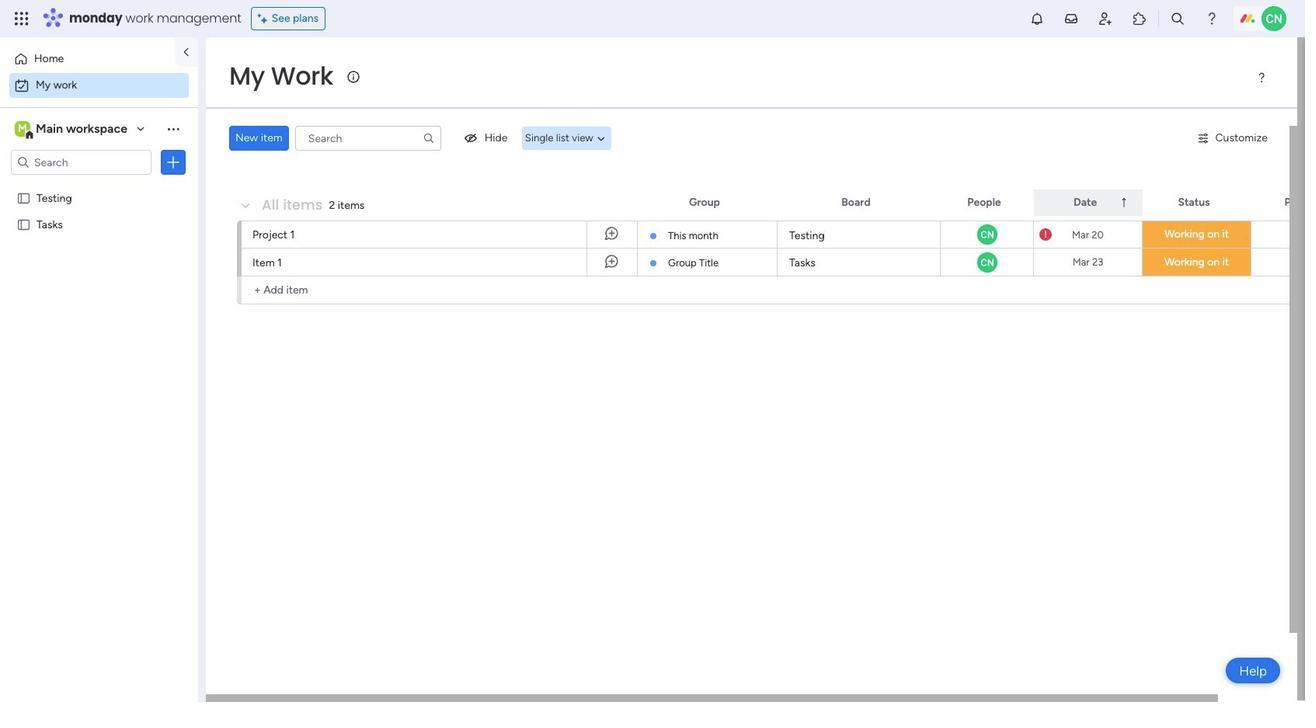 Task type: locate. For each thing, give the bounding box(es) containing it.
option
[[9, 47, 166, 72], [9, 73, 189, 98], [0, 184, 198, 187]]

list box
[[0, 181, 198, 447]]

2 vertical spatial option
[[0, 184, 198, 187]]

1 public board image from the top
[[16, 190, 31, 205]]

Search in workspace field
[[33, 154, 130, 171]]

options image
[[166, 155, 181, 170]]

select product image
[[14, 11, 30, 26]]

public board image
[[16, 190, 31, 205], [16, 217, 31, 232]]

see plans image
[[258, 10, 272, 27]]

1 vertical spatial public board image
[[16, 217, 31, 232]]

search image
[[423, 132, 435, 145]]

column header
[[1034, 190, 1143, 216]]

None search field
[[295, 126, 441, 151]]

workspace image
[[15, 120, 30, 138]]

0 vertical spatial public board image
[[16, 190, 31, 205]]

cool name image
[[1262, 6, 1287, 31]]



Task type: vqa. For each thing, say whether or not it's contained in the screenshot.
Filter dashboard by text SEARCH FIELD
yes



Task type: describe. For each thing, give the bounding box(es) containing it.
1 vertical spatial option
[[9, 73, 189, 98]]

workspace options image
[[166, 121, 181, 137]]

v2 overdue deadline image
[[1040, 227, 1052, 242]]

menu image
[[1256, 72, 1268, 84]]

search everything image
[[1170, 11, 1186, 26]]

help image
[[1205, 11, 1220, 26]]

sort image
[[1119, 197, 1131, 209]]

update feed image
[[1064, 11, 1080, 26]]

monday marketplace image
[[1132, 11, 1148, 26]]

notifications image
[[1030, 11, 1045, 26]]

invite members image
[[1098, 11, 1114, 26]]

Filter dashboard by text search field
[[295, 126, 441, 151]]

workspace selection element
[[15, 120, 130, 140]]

0 vertical spatial option
[[9, 47, 166, 72]]

2 public board image from the top
[[16, 217, 31, 232]]



